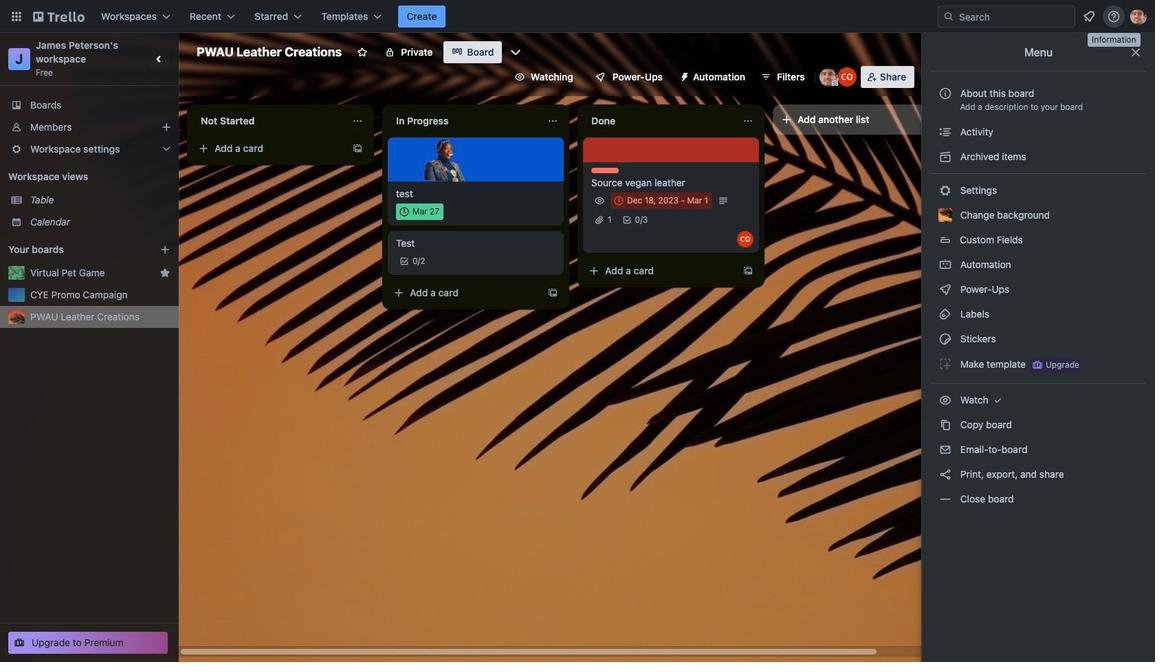 Task type: vqa. For each thing, say whether or not it's contained in the screenshot.
the leftmost workspace
no



Task type: describe. For each thing, give the bounding box(es) containing it.
5 sm image from the top
[[939, 307, 953, 321]]

0 horizontal spatial create from template… image
[[352, 143, 363, 154]]

0 vertical spatial james peterson (jamespeterson93) image
[[1131, 8, 1147, 25]]

starred icon image
[[160, 268, 171, 279]]

star or unstar board image
[[357, 47, 368, 58]]

christina overa (christinaovera) image
[[737, 231, 754, 248]]

your boards with 3 items element
[[8, 241, 139, 258]]

this member is an admin of this board. image
[[832, 80, 838, 87]]

4 sm image from the top
[[939, 258, 953, 272]]

6 sm image from the top
[[939, 393, 953, 407]]

workspace navigation collapse icon image
[[150, 50, 169, 69]]

0 notifications image
[[1081, 8, 1098, 25]]

1 sm image from the top
[[939, 125, 953, 139]]



Task type: locate. For each thing, give the bounding box(es) containing it.
1 vertical spatial create from template… image
[[743, 265, 754, 277]]

open information menu image
[[1107, 10, 1121, 23]]

None checkbox
[[611, 193, 713, 209], [396, 204, 444, 220], [611, 193, 713, 209], [396, 204, 444, 220]]

back to home image
[[33, 6, 85, 28]]

christina overa (christinaovera) image
[[838, 67, 857, 87]]

3 sm image from the top
[[939, 184, 953, 197]]

None text field
[[388, 110, 542, 132], [583, 110, 737, 132], [388, 110, 542, 132], [583, 110, 737, 132]]

create from template… image
[[352, 143, 363, 154], [743, 265, 754, 277]]

color: bold red, title: "sourcing" element
[[592, 168, 619, 173]]

https://media2.giphy.com/media/vhqa3tryiebmkd5qih/100w.gif?cid=ad960664tuux3ictzc2l4kkstlpkpgfee3kg7e05hcw8694d&ep=v1_stickers_search&rid=100w.gif&ct=s image
[[423, 136, 470, 183]]

tooltip
[[1088, 33, 1141, 46]]

1 horizontal spatial james peterson (jamespeterson93) image
[[1131, 8, 1147, 25]]

add board image
[[160, 244, 171, 255]]

create from template… image
[[548, 288, 559, 299]]

0 vertical spatial create from template… image
[[352, 143, 363, 154]]

None text field
[[193, 110, 347, 132]]

Search field
[[955, 7, 1075, 26]]

customize views image
[[509, 45, 523, 59]]

james peterson (jamespeterson93) image
[[1131, 8, 1147, 25], [820, 67, 839, 87]]

1 vertical spatial james peterson (jamespeterson93) image
[[820, 67, 839, 87]]

1 horizontal spatial create from template… image
[[743, 265, 754, 277]]

2 sm image from the top
[[939, 150, 953, 164]]

Board name text field
[[190, 41, 349, 63]]

sm image
[[939, 125, 953, 139], [939, 150, 953, 164], [939, 184, 953, 197], [939, 258, 953, 272], [939, 307, 953, 321], [939, 393, 953, 407]]

search image
[[944, 11, 955, 22]]

sm image
[[674, 66, 693, 85], [939, 283, 953, 296], [939, 332, 953, 346], [939, 357, 953, 371], [991, 393, 1005, 407], [939, 418, 953, 432], [939, 443, 953, 457], [939, 468, 953, 481], [939, 492, 953, 506]]

0 horizontal spatial james peterson (jamespeterson93) image
[[820, 67, 839, 87]]

primary element
[[0, 0, 1156, 33]]



